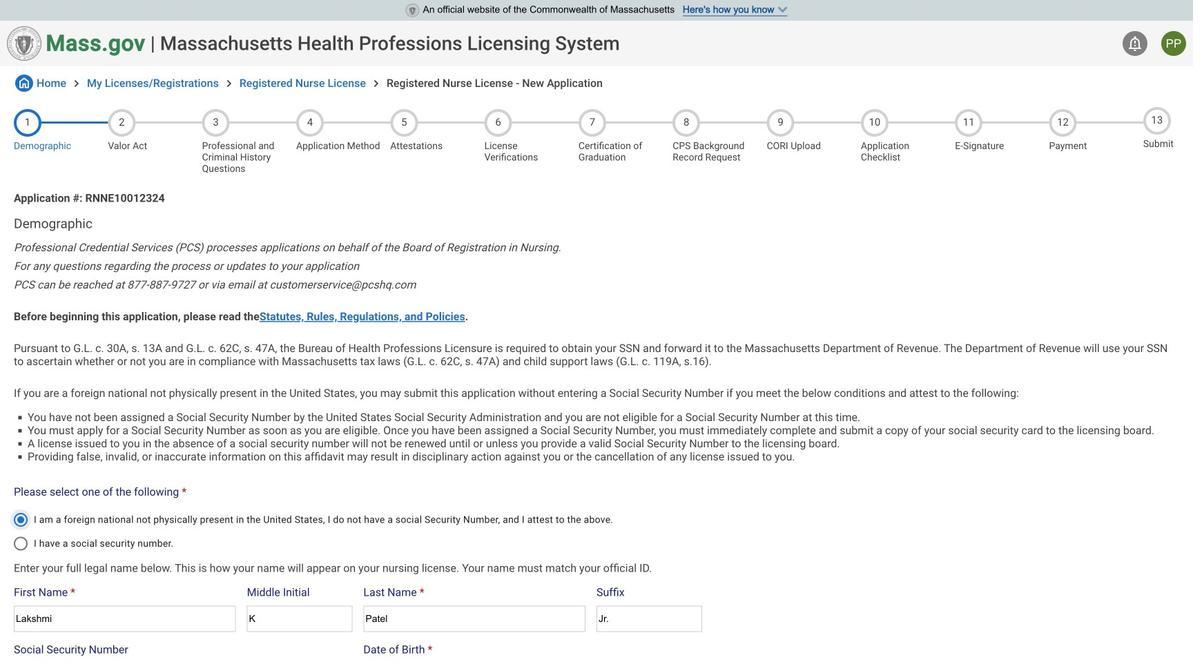Task type: vqa. For each thing, say whether or not it's contained in the screenshot.
the bottom Heading
yes



Task type: describe. For each thing, give the bounding box(es) containing it.
0 horizontal spatial no color image
[[15, 75, 33, 92]]

0 vertical spatial heading
[[160, 32, 620, 55]]



Task type: locate. For each thing, give the bounding box(es) containing it.
1 horizontal spatial no color image
[[1127, 35, 1144, 52]]

massachusetts state seal image
[[7, 26, 41, 61]]

1 vertical spatial heading
[[14, 216, 1180, 231]]

0 horizontal spatial no color image
[[222, 77, 236, 90]]

massachusetts state seal image
[[406, 3, 420, 17]]

1 horizontal spatial no color image
[[70, 77, 84, 90]]

no color image
[[15, 75, 33, 92], [70, 77, 84, 90], [370, 77, 383, 90]]

2 horizontal spatial no color image
[[370, 77, 383, 90]]

no color image
[[1127, 35, 1144, 52], [222, 77, 236, 90]]

0 vertical spatial no color image
[[1127, 35, 1144, 52]]

1 vertical spatial no color image
[[222, 77, 236, 90]]

option group
[[6, 503, 709, 561]]

None text field
[[597, 606, 702, 632]]

None text field
[[14, 606, 236, 632], [247, 606, 353, 632], [364, 606, 586, 632], [14, 606, 236, 632], [247, 606, 353, 632], [364, 606, 586, 632]]

heading
[[160, 32, 620, 55], [14, 216, 1180, 231]]



